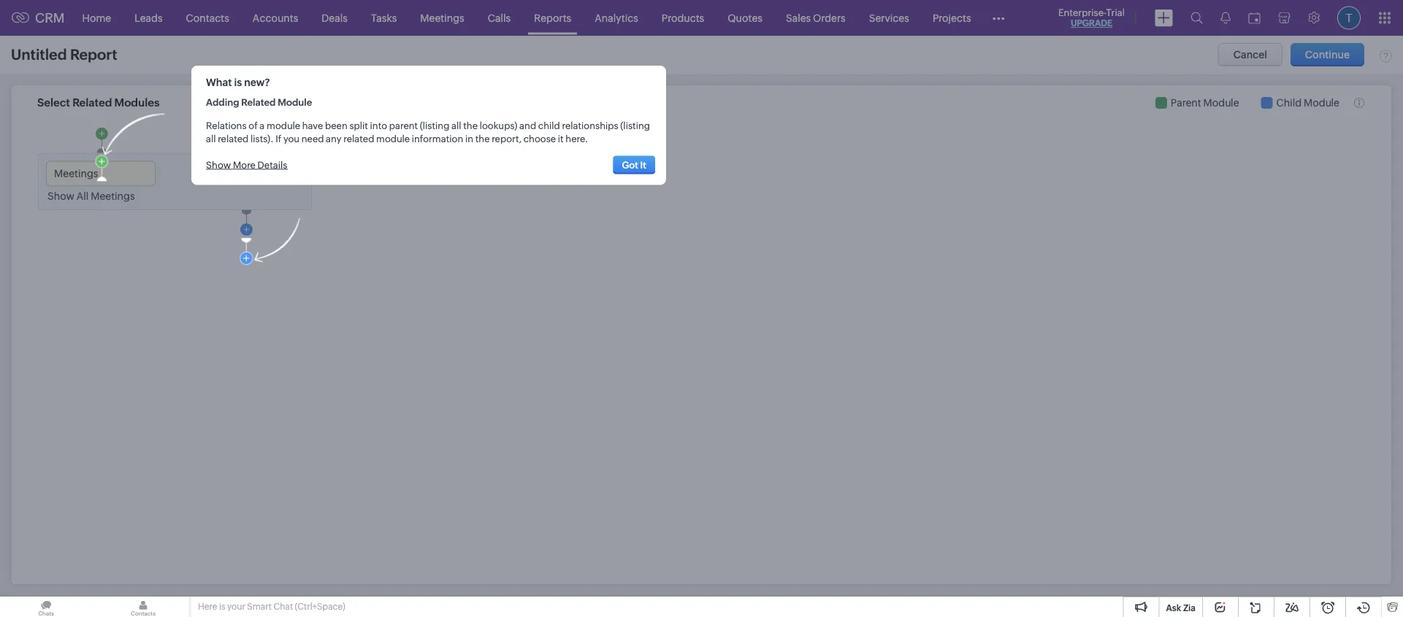 Task type: describe. For each thing, give the bounding box(es) containing it.
0 horizontal spatial module
[[278, 97, 312, 108]]

more
[[233, 160, 256, 170]]

signals element
[[1212, 0, 1240, 36]]

meetings link
[[409, 0, 476, 35]]

sales orders
[[786, 12, 846, 24]]

any
[[326, 133, 342, 144]]

continue
[[1305, 49, 1350, 61]]

1 vertical spatial module
[[376, 133, 410, 144]]

show all meetings
[[47, 190, 135, 202]]

relations of a module have been split into parent (listing all the lookups) and child relationships (listing all related lists). if you need any related module information in the report, choose it here.
[[206, 120, 650, 144]]

1 related from the left
[[218, 133, 249, 144]]

ask zia
[[1166, 604, 1196, 614]]

0 vertical spatial the
[[463, 120, 478, 131]]

related for select
[[72, 96, 112, 109]]

signals image
[[1221, 12, 1231, 24]]

adding related module
[[206, 97, 312, 108]]

smart
[[247, 603, 272, 612]]

trial
[[1106, 7, 1125, 18]]

is for what
[[234, 77, 242, 88]]

0 vertical spatial module
[[267, 120, 300, 131]]

details
[[258, 160, 287, 170]]

tasks link
[[359, 0, 409, 35]]

crm link
[[12, 10, 65, 25]]

is for here
[[219, 603, 225, 612]]

2 (listing from the left
[[620, 120, 650, 131]]

select
[[37, 96, 70, 109]]

calls link
[[476, 0, 522, 35]]

services link
[[857, 0, 921, 35]]

untitled
[[11, 46, 67, 63]]

products
[[662, 12, 704, 24]]

relations
[[206, 120, 247, 131]]

0 horizontal spatial meetings
[[91, 190, 135, 202]]

leads link
[[123, 0, 174, 35]]

been
[[325, 120, 348, 131]]

1 (listing from the left
[[420, 120, 450, 131]]

reports
[[534, 12, 571, 24]]

here
[[198, 603, 217, 612]]

crm
[[35, 10, 65, 25]]

quotes link
[[716, 0, 774, 35]]

need
[[301, 133, 324, 144]]

it
[[558, 133, 564, 144]]

chat
[[273, 603, 293, 612]]

child module
[[1276, 97, 1340, 109]]

a
[[260, 120, 265, 131]]

split
[[349, 120, 368, 131]]

parent
[[1171, 97, 1201, 109]]

you
[[283, 133, 300, 144]]

got it button
[[613, 156, 655, 174]]

products link
[[650, 0, 716, 35]]

services
[[869, 12, 909, 24]]

here is your smart chat (ctrl+space)
[[198, 603, 345, 612]]

got it
[[622, 160, 646, 170]]

new?
[[244, 77, 270, 88]]

parent
[[389, 120, 418, 131]]

calls
[[488, 12, 511, 24]]

choose
[[523, 133, 556, 144]]

it
[[640, 160, 646, 170]]

information
[[412, 133, 463, 144]]

in
[[465, 133, 473, 144]]

parent module
[[1171, 97, 1239, 109]]

relationships
[[562, 120, 618, 131]]

adding
[[206, 97, 239, 108]]

enterprise-
[[1058, 7, 1106, 18]]

continue button
[[1291, 43, 1365, 66]]

home
[[82, 12, 111, 24]]

leads
[[134, 12, 163, 24]]



Task type: locate. For each thing, give the bounding box(es) containing it.
projects link
[[921, 0, 983, 35]]

module right parent
[[1203, 97, 1239, 109]]

your
[[227, 603, 245, 612]]

contacts
[[186, 12, 229, 24]]

1 vertical spatial all
[[206, 133, 216, 144]]

child
[[538, 120, 560, 131]]

module for parent module
[[1203, 97, 1239, 109]]

report
[[70, 46, 117, 63]]

related
[[72, 96, 112, 109], [241, 97, 276, 108]]

1 horizontal spatial meetings
[[420, 12, 464, 24]]

0 horizontal spatial is
[[219, 603, 225, 612]]

0 vertical spatial show
[[206, 160, 231, 170]]

module
[[267, 120, 300, 131], [376, 133, 410, 144]]

1 horizontal spatial is
[[234, 77, 242, 88]]

here.
[[566, 133, 588, 144]]

meetings left calls link at the top of the page
[[420, 12, 464, 24]]

meetings right all
[[91, 190, 135, 202]]

all down relations
[[206, 133, 216, 144]]

0 horizontal spatial (listing
[[420, 120, 450, 131]]

what
[[206, 77, 232, 88]]

untitled report
[[11, 46, 117, 63]]

what is new?
[[206, 77, 270, 88]]

1 vertical spatial is
[[219, 603, 225, 612]]

related down split
[[343, 133, 374, 144]]

0 vertical spatial is
[[234, 77, 242, 88]]

1 horizontal spatial related
[[241, 97, 276, 108]]

analytics
[[595, 12, 638, 24]]

got
[[622, 160, 638, 170]]

contacts image
[[97, 597, 189, 618]]

related down new?
[[241, 97, 276, 108]]

if
[[275, 133, 281, 144]]

all up information on the top of the page
[[451, 120, 461, 131]]

2 horizontal spatial module
[[1304, 97, 1340, 109]]

0 vertical spatial meetings
[[420, 12, 464, 24]]

module up the if
[[267, 120, 300, 131]]

1 horizontal spatial module
[[376, 133, 410, 144]]

contacts link
[[174, 0, 241, 35]]

(listing
[[420, 120, 450, 131], [620, 120, 650, 131]]

orders
[[813, 12, 846, 24]]

show
[[206, 160, 231, 170], [47, 190, 74, 202]]

select related modules
[[37, 96, 160, 109]]

all
[[77, 190, 89, 202]]

1 horizontal spatial related
[[343, 133, 374, 144]]

analytics link
[[583, 0, 650, 35]]

quotes
[[728, 12, 762, 24]]

sales
[[786, 12, 811, 24]]

cancel button
[[1218, 43, 1283, 66]]

enterprise-trial upgrade
[[1058, 7, 1125, 28]]

(listing up information on the top of the page
[[420, 120, 450, 131]]

the up in
[[463, 120, 478, 131]]

2 related from the left
[[343, 133, 374, 144]]

1 vertical spatial show
[[47, 190, 74, 202]]

show for show all meetings
[[47, 190, 74, 202]]

is left your
[[219, 603, 225, 612]]

and
[[519, 120, 536, 131]]

1 horizontal spatial all
[[451, 120, 461, 131]]

home link
[[71, 0, 123, 35]]

upgrade
[[1071, 18, 1112, 28]]

report,
[[492, 133, 522, 144]]

show left all
[[47, 190, 74, 202]]

all
[[451, 120, 461, 131], [206, 133, 216, 144]]

module up 'have'
[[278, 97, 312, 108]]

module for child module
[[1304, 97, 1340, 109]]

related right select
[[72, 96, 112, 109]]

accounts link
[[241, 0, 310, 35]]

1 vertical spatial meetings
[[91, 190, 135, 202]]

related
[[218, 133, 249, 144], [343, 133, 374, 144]]

reports link
[[522, 0, 583, 35]]

sales orders link
[[774, 0, 857, 35]]

meetings
[[420, 12, 464, 24], [91, 190, 135, 202]]

child
[[1276, 97, 1302, 109]]

0 horizontal spatial all
[[206, 133, 216, 144]]

1 horizontal spatial (listing
[[620, 120, 650, 131]]

module right 'child' on the right top of page
[[1304, 97, 1340, 109]]

(listing up got it
[[620, 120, 650, 131]]

related for adding
[[241, 97, 276, 108]]

of
[[249, 120, 258, 131]]

the
[[463, 120, 478, 131], [475, 133, 490, 144]]

1 horizontal spatial show
[[206, 160, 231, 170]]

tasks
[[371, 12, 397, 24]]

0 horizontal spatial show
[[47, 190, 74, 202]]

ask
[[1166, 604, 1181, 614]]

cancel
[[1233, 49, 1267, 61]]

1 horizontal spatial module
[[1203, 97, 1239, 109]]

0 vertical spatial all
[[451, 120, 461, 131]]

projects
[[933, 12, 971, 24]]

deals
[[322, 12, 348, 24]]

(ctrl+space)
[[295, 603, 345, 612]]

module down parent
[[376, 133, 410, 144]]

0 horizontal spatial related
[[72, 96, 112, 109]]

0 horizontal spatial module
[[267, 120, 300, 131]]

lists).
[[250, 133, 274, 144]]

module
[[1203, 97, 1239, 109], [1304, 97, 1340, 109], [278, 97, 312, 108]]

show left more
[[206, 160, 231, 170]]

chats image
[[0, 597, 92, 618]]

is
[[234, 77, 242, 88], [219, 603, 225, 612]]

1 vertical spatial the
[[475, 133, 490, 144]]

show for show more details
[[206, 160, 231, 170]]

the right in
[[475, 133, 490, 144]]

deals link
[[310, 0, 359, 35]]

is left new?
[[234, 77, 242, 88]]

related down relations
[[218, 133, 249, 144]]

accounts
[[253, 12, 298, 24]]

zia
[[1183, 604, 1196, 614]]

into
[[370, 120, 387, 131]]

have
[[302, 120, 323, 131]]

modules
[[114, 96, 160, 109]]

0 horizontal spatial related
[[218, 133, 249, 144]]

show more details
[[206, 160, 287, 170]]

lookups)
[[480, 120, 517, 131]]



Task type: vqa. For each thing, say whether or not it's contained in the screenshot.
It
yes



